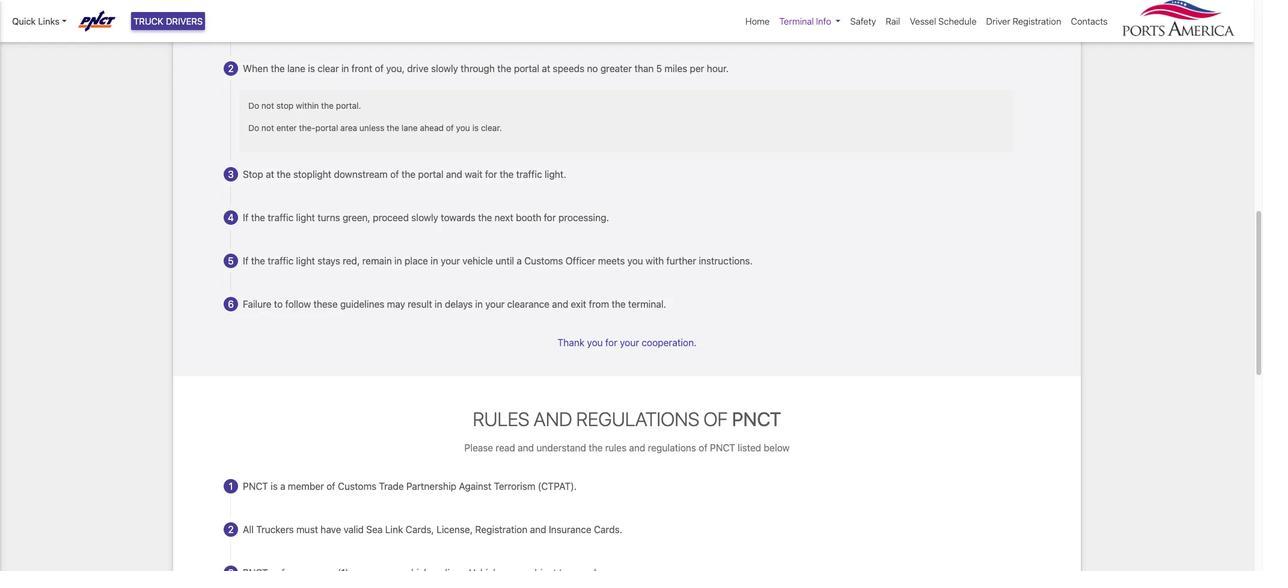Task type: locate. For each thing, give the bounding box(es) containing it.
pnct
[[732, 408, 782, 431], [710, 443, 736, 453], [243, 481, 268, 492]]

0 vertical spatial 2
[[228, 63, 234, 74]]

failure
[[243, 299, 272, 310]]

remain
[[363, 256, 392, 267]]

1 vertical spatial 5
[[228, 256, 234, 267]]

sea
[[366, 524, 383, 535]]

clearance
[[507, 299, 550, 310]]

2 vertical spatial your
[[620, 338, 640, 348]]

1 vertical spatial lane
[[402, 123, 418, 133]]

traffic left light.
[[517, 169, 542, 180]]

terrorism
[[494, 481, 536, 492]]

1 if from the top
[[243, 213, 249, 223]]

lane
[[287, 63, 306, 74], [402, 123, 418, 133]]

you left with
[[628, 256, 644, 267]]

0 horizontal spatial is
[[271, 481, 278, 492]]

lane left clear
[[287, 63, 306, 74]]

stays
[[318, 256, 340, 267]]

stop at the stoplight downstream of the portal and wait for the traffic light.
[[243, 169, 567, 180]]

1 horizontal spatial you
[[587, 338, 603, 348]]

2 left when
[[228, 63, 234, 74]]

registration
[[1013, 16, 1062, 26], [476, 524, 528, 535]]

2 horizontal spatial is
[[473, 123, 479, 133]]

slowly left towards
[[412, 213, 439, 223]]

your for vehicle
[[441, 256, 460, 267]]

0 vertical spatial you
[[456, 123, 470, 133]]

is left clear
[[308, 63, 315, 74]]

must
[[297, 524, 318, 535]]

customs left trade
[[338, 481, 377, 492]]

0 vertical spatial light
[[296, 213, 315, 223]]

failure to follow these guidelines may result in delays in your clearance and exit from the terminal.
[[243, 299, 667, 310]]

drive
[[407, 63, 429, 74]]

and right rules
[[629, 443, 646, 453]]

if the traffic light stays red, remain in place in your vehicle until a customs officer meets you with further instructions.
[[243, 256, 753, 267]]

0 vertical spatial if
[[243, 213, 249, 223]]

the
[[271, 63, 285, 74], [498, 63, 512, 74], [321, 101, 334, 111], [387, 123, 399, 133], [277, 169, 291, 180], [402, 169, 416, 180], [500, 169, 514, 180], [251, 213, 265, 223], [478, 213, 492, 223], [251, 256, 265, 267], [612, 299, 626, 310], [589, 443, 603, 453]]

0 vertical spatial a
[[517, 256, 522, 267]]

in right place
[[431, 256, 438, 267]]

drivers
[[166, 16, 203, 26]]

the right wait
[[500, 169, 514, 180]]

0 vertical spatial customs
[[525, 256, 563, 267]]

5 down 4
[[228, 256, 234, 267]]

2 horizontal spatial portal
[[514, 63, 540, 74]]

delays
[[445, 299, 473, 310]]

0 horizontal spatial customs
[[338, 481, 377, 492]]

below
[[764, 443, 790, 453]]

0 vertical spatial for
[[485, 169, 497, 180]]

2 if from the top
[[243, 256, 249, 267]]

1 vertical spatial do
[[248, 123, 259, 133]]

1 vertical spatial 2
[[228, 524, 234, 535]]

and left insurance
[[530, 524, 547, 535]]

1 vertical spatial registration
[[476, 524, 528, 535]]

vessel schedule
[[910, 16, 977, 26]]

in right result
[[435, 299, 443, 310]]

and left wait
[[446, 169, 463, 180]]

2 vertical spatial portal
[[418, 169, 444, 180]]

pnct up listed
[[732, 408, 782, 431]]

light left turns
[[296, 213, 315, 223]]

1 vertical spatial light
[[296, 256, 315, 267]]

do left enter
[[248, 123, 259, 133]]

your
[[441, 256, 460, 267], [486, 299, 505, 310], [620, 338, 640, 348]]

for right wait
[[485, 169, 497, 180]]

clear
[[318, 63, 339, 74]]

at right stop
[[266, 169, 274, 180]]

lane left ahead
[[402, 123, 418, 133]]

5 right than
[[657, 63, 662, 74]]

registration right driver
[[1013, 16, 1062, 26]]

slowly
[[431, 63, 458, 74], [412, 213, 439, 223]]

a
[[517, 256, 522, 267], [280, 481, 285, 492]]

your left clearance at the left
[[486, 299, 505, 310]]

traffic for if the traffic light turns green, proceed slowly towards the next booth for processing.
[[268, 213, 294, 223]]

1 vertical spatial a
[[280, 481, 285, 492]]

portal left wait
[[418, 169, 444, 180]]

when
[[243, 63, 268, 74]]

0 vertical spatial traffic
[[517, 169, 542, 180]]

clear.
[[481, 123, 502, 133]]

not
[[262, 101, 274, 111], [262, 123, 274, 133]]

1 horizontal spatial customs
[[525, 256, 563, 267]]

the right when
[[271, 63, 285, 74]]

do left stop
[[248, 101, 259, 111]]

all
[[243, 524, 254, 535]]

traffic
[[517, 169, 542, 180], [268, 213, 294, 223], [268, 256, 294, 267]]

1 vertical spatial portal
[[316, 123, 338, 133]]

1 horizontal spatial 5
[[657, 63, 662, 74]]

0 vertical spatial do
[[248, 101, 259, 111]]

2 for when the lane is clear in front of you, drive slowly through the portal at speeds no greater than 5 miles per hour.
[[228, 63, 234, 74]]

pnct is a member of customs trade partnership against terrorism (ctpat).
[[243, 481, 577, 492]]

until
[[496, 256, 514, 267]]

insurance
[[549, 524, 592, 535]]

do
[[248, 101, 259, 111], [248, 123, 259, 133]]

for right thank
[[606, 338, 618, 348]]

0 horizontal spatial lane
[[287, 63, 306, 74]]

0 horizontal spatial registration
[[476, 524, 528, 535]]

miles
[[665, 63, 688, 74]]

you left clear.
[[456, 123, 470, 133]]

regulations down rules and regulations of pnct
[[648, 443, 697, 453]]

0 horizontal spatial a
[[280, 481, 285, 492]]

at
[[542, 63, 551, 74], [266, 169, 274, 180]]

1 vertical spatial customs
[[338, 481, 377, 492]]

your left vehicle
[[441, 256, 460, 267]]

2 horizontal spatial you
[[628, 256, 644, 267]]

registration down terrorism
[[476, 524, 528, 535]]

customs left officer
[[525, 256, 563, 267]]

the left rules
[[589, 443, 603, 453]]

meets
[[598, 256, 625, 267]]

if
[[243, 213, 249, 223], [243, 256, 249, 267]]

light left stays
[[296, 256, 315, 267]]

if right 4
[[243, 213, 249, 223]]

in
[[342, 63, 349, 74], [395, 256, 402, 267], [431, 256, 438, 267], [435, 299, 443, 310], [476, 299, 483, 310]]

portal.
[[336, 101, 361, 111]]

2 vertical spatial you
[[587, 338, 603, 348]]

your left the cooperation.
[[620, 338, 640, 348]]

if up failure
[[243, 256, 249, 267]]

stop
[[243, 169, 263, 180]]

0 vertical spatial 5
[[657, 63, 662, 74]]

quick links
[[12, 16, 59, 26]]

not left stop
[[262, 101, 274, 111]]

customs
[[525, 256, 563, 267], [338, 481, 377, 492]]

a left member
[[280, 481, 285, 492]]

0 vertical spatial not
[[262, 101, 274, 111]]

0 vertical spatial slowly
[[431, 63, 458, 74]]

0 horizontal spatial 5
[[228, 256, 234, 267]]

vessel schedule link
[[906, 10, 982, 33]]

link
[[385, 524, 403, 535]]

2 light from the top
[[296, 256, 315, 267]]

0 vertical spatial is
[[308, 63, 315, 74]]

0 vertical spatial portal
[[514, 63, 540, 74]]

thank you for your cooperation.
[[558, 338, 697, 348]]

0 horizontal spatial your
[[441, 256, 460, 267]]

1 not from the top
[[262, 101, 274, 111]]

thank
[[558, 338, 585, 348]]

you right thank
[[587, 338, 603, 348]]

1 vertical spatial not
[[262, 123, 274, 133]]

contacts
[[1072, 16, 1108, 26]]

vessel
[[910, 16, 937, 26]]

2 not from the top
[[262, 123, 274, 133]]

0 vertical spatial your
[[441, 256, 460, 267]]

1 horizontal spatial lane
[[402, 123, 418, 133]]

truckers
[[256, 524, 294, 535]]

0 horizontal spatial for
[[485, 169, 497, 180]]

is left member
[[271, 481, 278, 492]]

0 vertical spatial lane
[[287, 63, 306, 74]]

if the traffic light turns green, proceed slowly towards the next booth for processing.
[[243, 213, 609, 223]]

not left enter
[[262, 123, 274, 133]]

2 left all
[[228, 524, 234, 535]]

traffic left turns
[[268, 213, 294, 223]]

wait
[[465, 169, 483, 180]]

area
[[341, 123, 357, 133]]

for right booth
[[544, 213, 556, 223]]

you
[[456, 123, 470, 133], [628, 256, 644, 267], [587, 338, 603, 348]]

1 vertical spatial pnct
[[710, 443, 736, 453]]

1 vertical spatial your
[[486, 299, 505, 310]]

regulations up please read and understand the rules and regulations of pnct listed below
[[577, 408, 700, 431]]

1 horizontal spatial registration
[[1013, 16, 1062, 26]]

1 vertical spatial traffic
[[268, 213, 294, 223]]

2 2 from the top
[[228, 524, 234, 535]]

traffic up to
[[268, 256, 294, 267]]

portal left the area
[[316, 123, 338, 133]]

3
[[228, 169, 234, 180]]

2 horizontal spatial your
[[620, 338, 640, 348]]

1 vertical spatial you
[[628, 256, 644, 267]]

5
[[657, 63, 662, 74], [228, 256, 234, 267]]

1 vertical spatial if
[[243, 256, 249, 267]]

2 vertical spatial traffic
[[268, 256, 294, 267]]

1 2 from the top
[[228, 63, 234, 74]]

pnct right 1
[[243, 481, 268, 492]]

at left speeds
[[542, 63, 551, 74]]

1 horizontal spatial your
[[486, 299, 505, 310]]

do for do not enter the-portal area unless the lane ahead of you is clear.
[[248, 123, 259, 133]]

2 vertical spatial is
[[271, 481, 278, 492]]

instructions.
[[699, 256, 753, 267]]

and right read
[[518, 443, 534, 453]]

may
[[387, 299, 405, 310]]

traffic for if the traffic light stays red, remain in place in your vehicle until a customs officer meets you with further instructions.
[[268, 256, 294, 267]]

your for clearance
[[486, 299, 505, 310]]

2 do from the top
[[248, 123, 259, 133]]

a right until
[[517, 256, 522, 267]]

portal left speeds
[[514, 63, 540, 74]]

slowly right drive
[[431, 63, 458, 74]]

front
[[352, 63, 373, 74]]

(ctpat).
[[538, 481, 577, 492]]

0 vertical spatial at
[[542, 63, 551, 74]]

terminal info link
[[775, 10, 846, 33]]

2 horizontal spatial for
[[606, 338, 618, 348]]

greater
[[601, 63, 632, 74]]

1 light from the top
[[296, 213, 315, 223]]

1 do from the top
[[248, 101, 259, 111]]

of
[[375, 63, 384, 74], [446, 123, 454, 133], [390, 169, 399, 180], [704, 408, 728, 431], [699, 443, 708, 453], [327, 481, 336, 492]]

2
[[228, 63, 234, 74], [228, 524, 234, 535]]

hour.
[[707, 63, 729, 74]]

1 vertical spatial at
[[266, 169, 274, 180]]

is left clear.
[[473, 123, 479, 133]]

regulations
[[577, 408, 700, 431], [648, 443, 697, 453]]

and up understand
[[534, 408, 572, 431]]

pnct left listed
[[710, 443, 736, 453]]

2 vertical spatial for
[[606, 338, 618, 348]]

the right 'through'
[[498, 63, 512, 74]]

member
[[288, 481, 324, 492]]

1 vertical spatial for
[[544, 213, 556, 223]]



Task type: describe. For each thing, give the bounding box(es) containing it.
please read and understand the rules and regulations of pnct listed below
[[465, 443, 790, 453]]

0 horizontal spatial portal
[[316, 123, 338, 133]]

not for stop
[[262, 101, 274, 111]]

unless
[[360, 123, 385, 133]]

the left next
[[478, 213, 492, 223]]

not for enter
[[262, 123, 274, 133]]

read
[[496, 443, 515, 453]]

vehicle
[[463, 256, 493, 267]]

ahead
[[420, 123, 444, 133]]

1 horizontal spatial at
[[542, 63, 551, 74]]

1 horizontal spatial portal
[[418, 169, 444, 180]]

do not stop within the portal.
[[248, 101, 361, 111]]

within
[[296, 101, 319, 111]]

result
[[408, 299, 432, 310]]

quick links link
[[12, 14, 67, 28]]

you,
[[386, 63, 405, 74]]

stoplight
[[293, 169, 332, 180]]

red,
[[343, 256, 360, 267]]

against
[[459, 481, 492, 492]]

truck drivers
[[134, 16, 203, 26]]

0 vertical spatial pnct
[[732, 408, 782, 431]]

4
[[228, 213, 234, 223]]

quick
[[12, 16, 36, 26]]

the up if the traffic light turns green, proceed slowly towards the next booth for processing.
[[402, 169, 416, 180]]

no
[[587, 63, 598, 74]]

in right delays
[[476, 299, 483, 310]]

stop
[[277, 101, 294, 111]]

understand
[[537, 443, 586, 453]]

schedule
[[939, 16, 977, 26]]

safety link
[[846, 10, 881, 33]]

cards,
[[406, 524, 434, 535]]

the-
[[299, 123, 316, 133]]

if for if the traffic light stays red, remain in place in your vehicle until a customs officer meets you with further instructions.
[[243, 256, 249, 267]]

these
[[314, 299, 338, 310]]

6
[[228, 299, 234, 310]]

terminal.
[[629, 299, 667, 310]]

have
[[321, 524, 341, 535]]

downstream
[[334, 169, 388, 180]]

1 horizontal spatial is
[[308, 63, 315, 74]]

light for turns
[[296, 213, 315, 223]]

please
[[465, 443, 493, 453]]

and left exit
[[552, 299, 569, 310]]

enter
[[277, 123, 297, 133]]

contacts link
[[1067, 10, 1113, 33]]

next
[[495, 213, 514, 223]]

1 horizontal spatial for
[[544, 213, 556, 223]]

1 vertical spatial slowly
[[412, 213, 439, 223]]

through
[[461, 63, 495, 74]]

do for do not stop within the portal.
[[248, 101, 259, 111]]

than
[[635, 63, 654, 74]]

light for stays
[[296, 256, 315, 267]]

per
[[690, 63, 705, 74]]

valid
[[344, 524, 364, 535]]

the right 4
[[251, 213, 265, 223]]

the right within
[[321, 101, 334, 111]]

in left place
[[395, 256, 402, 267]]

1 horizontal spatial a
[[517, 256, 522, 267]]

truck drivers link
[[131, 12, 205, 30]]

links
[[38, 16, 59, 26]]

safety
[[851, 16, 877, 26]]

if for if the traffic light turns green, proceed slowly towards the next booth for processing.
[[243, 213, 249, 223]]

processing.
[[559, 213, 609, 223]]

green,
[[343, 213, 370, 223]]

the right from
[[612, 299, 626, 310]]

exit
[[571, 299, 587, 310]]

home
[[746, 16, 770, 26]]

proceed
[[373, 213, 409, 223]]

trade
[[379, 481, 404, 492]]

1 vertical spatial regulations
[[648, 443, 697, 453]]

terminal
[[780, 16, 814, 26]]

truck
[[134, 16, 164, 26]]

when the lane is clear in front of you, drive slowly through the portal at speeds no greater than 5 miles per hour.
[[243, 63, 729, 74]]

booth
[[516, 213, 542, 223]]

driver registration
[[987, 16, 1062, 26]]

cards.
[[594, 524, 623, 535]]

driver registration link
[[982, 10, 1067, 33]]

guidelines
[[340, 299, 385, 310]]

rail
[[886, 16, 901, 26]]

the left stoplight
[[277, 169, 291, 180]]

1 vertical spatial is
[[473, 123, 479, 133]]

partnership
[[407, 481, 457, 492]]

0 horizontal spatial at
[[266, 169, 274, 180]]

do not enter the-portal area unless the lane ahead of you is clear.
[[248, 123, 502, 133]]

license,
[[437, 524, 473, 535]]

from
[[589, 299, 609, 310]]

0 vertical spatial registration
[[1013, 16, 1062, 26]]

all truckers must have valid sea link cards, license, registration and insurance cards.
[[243, 524, 623, 535]]

1
[[229, 481, 233, 492]]

rules and regulations of pnct
[[473, 408, 782, 431]]

light.
[[545, 169, 567, 180]]

listed
[[738, 443, 762, 453]]

0 vertical spatial regulations
[[577, 408, 700, 431]]

the right "unless"
[[387, 123, 399, 133]]

further
[[667, 256, 697, 267]]

home link
[[741, 10, 775, 33]]

place
[[405, 256, 428, 267]]

in left front
[[342, 63, 349, 74]]

speeds
[[553, 63, 585, 74]]

0 horizontal spatial you
[[456, 123, 470, 133]]

cooperation.
[[642, 338, 697, 348]]

the up failure
[[251, 256, 265, 267]]

2 for all truckers must have valid sea link cards, license, registration and insurance cards.
[[228, 524, 234, 535]]

rules
[[606, 443, 627, 453]]

2 vertical spatial pnct
[[243, 481, 268, 492]]

towards
[[441, 213, 476, 223]]



Task type: vqa. For each thing, say whether or not it's contained in the screenshot.
PM within the Community 10/29/2023 04:06 PM
no



